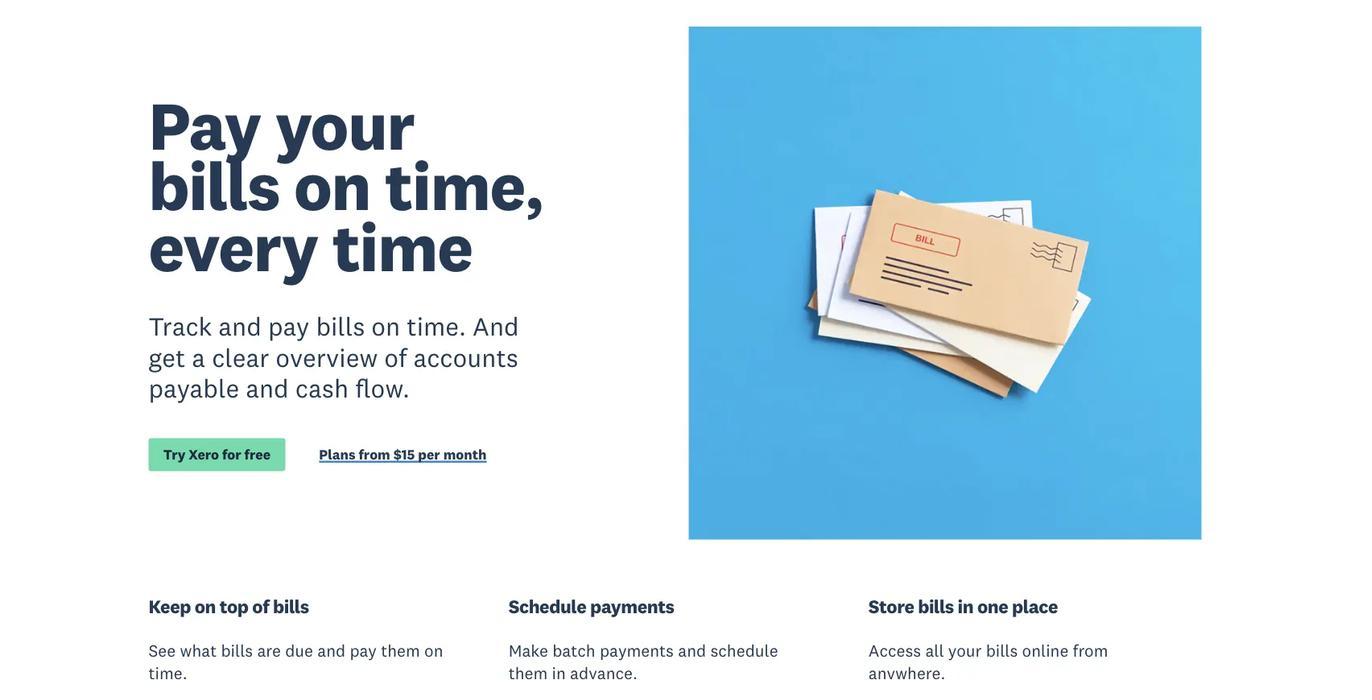 Task type: locate. For each thing, give the bounding box(es) containing it.
in
[[958, 595, 974, 618], [552, 663, 566, 681]]

time. inside track and pay bills on time. and get a clear overview of accounts payable and cash flow.
[[407, 310, 466, 343]]

your inside pay your bills on time, every time
[[275, 83, 414, 167]]

from right online
[[1073, 641, 1109, 662]]

of right top
[[252, 595, 269, 618]]

on inside track and pay bills on time. and get a clear overview of accounts payable and cash flow.
[[372, 310, 401, 343]]

bills inside track and pay bills on time. and get a clear overview of accounts payable and cash flow.
[[316, 310, 365, 343]]

0 vertical spatial your
[[275, 83, 414, 167]]

0 horizontal spatial pay
[[268, 310, 310, 343]]

anywhere.
[[869, 663, 946, 681]]

0 horizontal spatial in
[[552, 663, 566, 681]]

and right a
[[219, 310, 262, 343]]

pay inside see what bills are due and pay them on time.
[[350, 641, 377, 662]]

keep on top of bills
[[149, 595, 309, 618]]

on inside pay your bills on time, every time
[[294, 144, 371, 228]]

payments
[[590, 595, 675, 618], [600, 641, 674, 662]]

free
[[244, 446, 271, 463]]

0 vertical spatial pay
[[268, 310, 310, 343]]

batch
[[553, 641, 596, 662]]

top
[[220, 595, 249, 618]]

bills inside the access all your bills online from anywhere.
[[986, 641, 1018, 662]]

pay right due at the left bottom of the page
[[350, 641, 377, 662]]

them
[[381, 641, 420, 662], [509, 663, 548, 681]]

try xero for free
[[163, 446, 271, 463]]

a
[[192, 342, 205, 374]]

xero
[[189, 446, 219, 463]]

cash
[[295, 373, 349, 405]]

time.
[[407, 310, 466, 343], [149, 663, 187, 681]]

advance.
[[570, 663, 638, 681]]

pay your bills on time, every time
[[149, 83, 544, 289]]

payments up make batch payments and schedule them in advance.
[[590, 595, 675, 618]]

get
[[149, 342, 186, 374]]

plans from $15 per month link
[[319, 446, 487, 467]]

payments inside make batch payments and schedule them in advance.
[[600, 641, 674, 662]]

one
[[978, 595, 1009, 618]]

1 vertical spatial time.
[[149, 663, 187, 681]]

them inside see what bills are due and pay them on time.
[[381, 641, 420, 662]]

payable
[[149, 373, 239, 405]]

1 vertical spatial of
[[252, 595, 269, 618]]

pay up cash
[[268, 310, 310, 343]]

1 vertical spatial in
[[552, 663, 566, 681]]

on
[[294, 144, 371, 228], [372, 310, 401, 343], [195, 595, 216, 618], [425, 641, 443, 662]]

pay
[[268, 310, 310, 343], [350, 641, 377, 662]]

a small stack of unopened envelopes containing bills. image
[[689, 27, 1202, 540]]

0 vertical spatial in
[[958, 595, 974, 618]]

1 horizontal spatial your
[[949, 641, 982, 662]]

1 vertical spatial them
[[509, 663, 548, 681]]

from inside plans from $15 per month link
[[359, 446, 390, 463]]

in down batch
[[552, 663, 566, 681]]

1 horizontal spatial time.
[[407, 310, 466, 343]]

plans from $15 per month
[[319, 446, 487, 463]]

1 vertical spatial from
[[1073, 641, 1109, 662]]

of right the overview at the left bottom
[[384, 342, 407, 374]]

and left schedule
[[678, 641, 707, 662]]

0 vertical spatial from
[[359, 446, 390, 463]]

0 vertical spatial time.
[[407, 310, 466, 343]]

and
[[219, 310, 262, 343], [246, 373, 289, 405], [318, 641, 346, 662], [678, 641, 707, 662]]

see
[[149, 641, 176, 662]]

them inside make batch payments and schedule them in advance.
[[509, 663, 548, 681]]

0 horizontal spatial of
[[252, 595, 269, 618]]

on inside see what bills are due and pay them on time.
[[425, 641, 443, 662]]

1 vertical spatial pay
[[350, 641, 377, 662]]

make batch payments and schedule them in advance.
[[509, 641, 779, 681]]

pay
[[149, 83, 261, 167]]

from left $15
[[359, 446, 390, 463]]

payments up advance.
[[600, 641, 674, 662]]

in inside make batch payments and schedule them in advance.
[[552, 663, 566, 681]]

access
[[869, 641, 922, 662]]

0 vertical spatial of
[[384, 342, 407, 374]]

bills
[[149, 144, 280, 228], [316, 310, 365, 343], [273, 595, 309, 618], [918, 595, 954, 618], [221, 641, 253, 662], [986, 641, 1018, 662]]

0 horizontal spatial them
[[381, 641, 420, 662]]

your
[[275, 83, 414, 167], [949, 641, 982, 662]]

from
[[359, 446, 390, 463], [1073, 641, 1109, 662]]

1 vertical spatial payments
[[600, 641, 674, 662]]

0 horizontal spatial your
[[275, 83, 414, 167]]

0 horizontal spatial from
[[359, 446, 390, 463]]

1 horizontal spatial of
[[384, 342, 407, 374]]

and right due at the left bottom of the page
[[318, 641, 346, 662]]

time. down "see"
[[149, 663, 187, 681]]

what
[[180, 641, 217, 662]]

of
[[384, 342, 407, 374], [252, 595, 269, 618]]

in left one
[[958, 595, 974, 618]]

1 vertical spatial your
[[949, 641, 982, 662]]

schedule
[[509, 595, 587, 618]]

try
[[163, 446, 186, 463]]

1 horizontal spatial them
[[509, 663, 548, 681]]

1 horizontal spatial pay
[[350, 641, 377, 662]]

1 horizontal spatial from
[[1073, 641, 1109, 662]]

$15
[[394, 446, 415, 463]]

0 horizontal spatial time.
[[149, 663, 187, 681]]

time. left and
[[407, 310, 466, 343]]

0 vertical spatial them
[[381, 641, 420, 662]]



Task type: vqa. For each thing, say whether or not it's contained in the screenshot.
Your in the Pay your bills on time, every time
yes



Task type: describe. For each thing, give the bounding box(es) containing it.
time
[[332, 205, 473, 289]]

accounts
[[414, 342, 519, 374]]

place
[[1013, 595, 1058, 618]]

and inside see what bills are due and pay them on time.
[[318, 641, 346, 662]]

per
[[418, 446, 440, 463]]

overview
[[276, 342, 378, 374]]

1 horizontal spatial in
[[958, 595, 974, 618]]

time,
[[385, 144, 544, 228]]

of inside track and pay bills on time. and get a clear overview of accounts payable and cash flow.
[[384, 342, 407, 374]]

bills inside pay your bills on time, every time
[[149, 144, 280, 228]]

make
[[509, 641, 548, 662]]

month
[[444, 446, 487, 463]]

clear
[[212, 342, 269, 374]]

flow.
[[355, 373, 410, 405]]

and inside make batch payments and schedule them in advance.
[[678, 641, 707, 662]]

store bills in one place
[[869, 595, 1058, 618]]

pay inside track and pay bills on time. and get a clear overview of accounts payable and cash flow.
[[268, 310, 310, 343]]

time. inside see what bills are due and pay them on time.
[[149, 663, 187, 681]]

try xero for free link
[[149, 438, 285, 472]]

store
[[869, 595, 915, 618]]

all
[[926, 641, 944, 662]]

schedule
[[711, 641, 779, 662]]

and
[[473, 310, 519, 343]]

online
[[1023, 641, 1069, 662]]

plans
[[319, 446, 356, 463]]

track and pay bills on time. and get a clear overview of accounts payable and cash flow.
[[149, 310, 519, 405]]

schedule payments
[[509, 595, 675, 618]]

see what bills are due and pay them on time.
[[149, 641, 443, 681]]

your inside the access all your bills online from anywhere.
[[949, 641, 982, 662]]

every
[[149, 205, 318, 289]]

bills inside see what bills are due and pay them on time.
[[221, 641, 253, 662]]

are
[[257, 641, 281, 662]]

due
[[285, 641, 313, 662]]

0 vertical spatial payments
[[590, 595, 675, 618]]

from inside the access all your bills online from anywhere.
[[1073, 641, 1109, 662]]

keep
[[149, 595, 191, 618]]

access all your bills online from anywhere.
[[869, 641, 1109, 681]]

and left cash
[[246, 373, 289, 405]]

for
[[222, 446, 241, 463]]

track
[[149, 310, 212, 343]]



